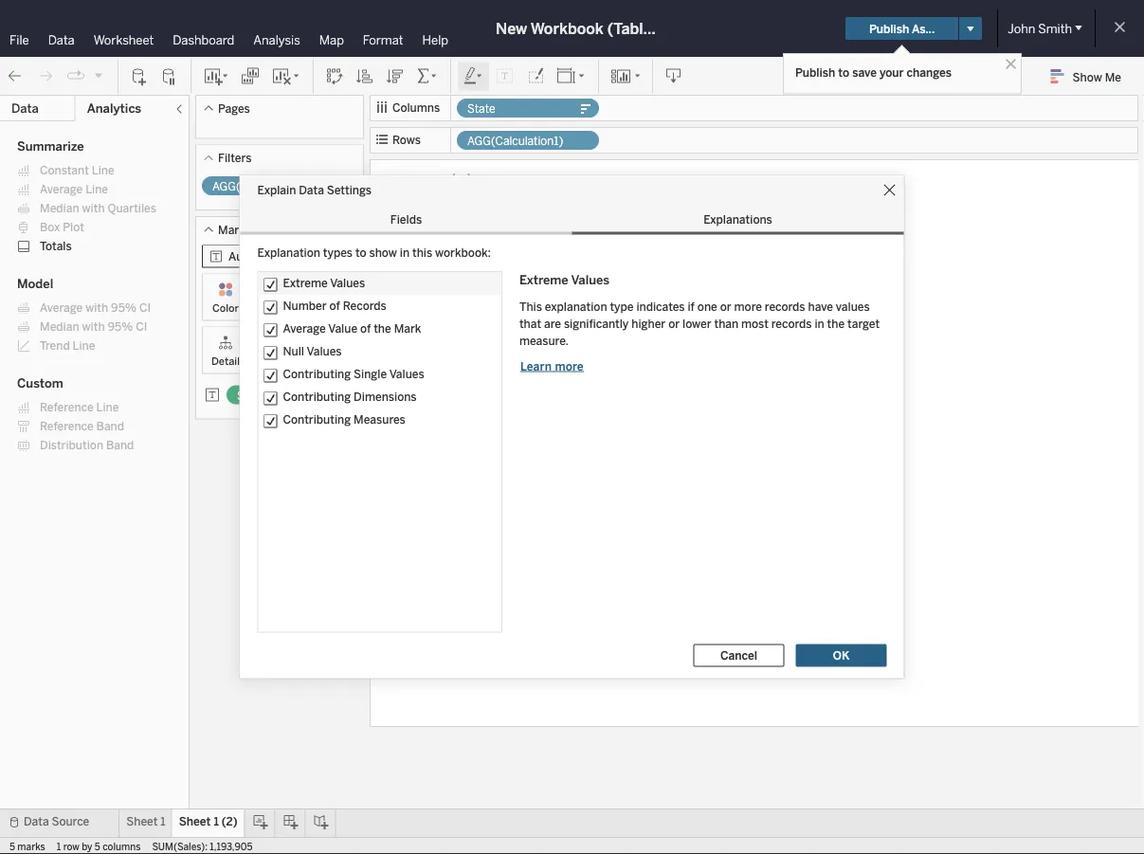 Task type: describe. For each thing, give the bounding box(es) containing it.
new
[[496, 19, 528, 37]]

color
[[212, 302, 239, 314]]

1 up the workbook: in the left top of the page
[[433, 169, 445, 195]]

than
[[714, 317, 739, 330]]

0 horizontal spatial extreme values
[[283, 276, 365, 290]]

agg(calculation1): true
[[212, 180, 336, 193]]

fields
[[391, 213, 422, 226]]

types
[[323, 246, 353, 260]]

summarize
[[17, 139, 84, 154]]

marks
[[218, 223, 251, 237]]

new workbook (tableau public)
[[496, 19, 724, 37]]

1 5 from the left
[[9, 841, 15, 852]]

analysis
[[253, 32, 300, 47]]

row
[[63, 841, 79, 852]]

values down value on the top left of the page
[[307, 345, 342, 358]]

1 horizontal spatial sheet
[[179, 815, 211, 829]]

author control dialog tabs tab list
[[240, 204, 904, 235]]

values up 'dimensions'
[[389, 367, 424, 381]]

0 horizontal spatial sheet
[[126, 815, 158, 829]]

agg(calculation1):
[[212, 180, 311, 193]]

95% for median with 95% ci
[[108, 320, 133, 334]]

1 up sum(sales): at the bottom of page
[[161, 815, 166, 829]]

1 horizontal spatial extreme values
[[520, 273, 610, 288]]

(tableau
[[608, 19, 670, 37]]

with for median with quartiles
[[82, 201, 105, 215]]

learn
[[520, 359, 552, 373]]

1 vertical spatial or
[[669, 317, 680, 330]]

single
[[354, 367, 387, 381]]

0 vertical spatial (2)
[[449, 169, 475, 195]]

ci for median with 95% ci
[[136, 320, 147, 334]]

sum(sales):
[[152, 841, 208, 852]]

columns
[[103, 841, 141, 852]]

reference line
[[40, 401, 119, 414]]

contributing for contributing measures
[[283, 413, 351, 427]]

settings
[[327, 183, 372, 197]]

average line
[[40, 183, 108, 196]]

public)
[[673, 19, 724, 37]]

clear sheet image
[[271, 67, 302, 86]]

analytics
[[87, 101, 141, 116]]

explain data settings dialog
[[240, 176, 904, 678]]

highlight image
[[463, 67, 485, 86]]

mark
[[394, 322, 421, 336]]

collapse image
[[174, 103, 185, 115]]

quartiles
[[108, 201, 156, 215]]

2 5 from the left
[[95, 841, 100, 852]]

text
[[324, 302, 344, 314]]

average with 95% ci
[[40, 301, 151, 315]]

0 vertical spatial in
[[400, 246, 410, 260]]

size
[[269, 302, 290, 314]]

records
[[343, 299, 387, 313]]

your
[[880, 65, 904, 79]]

sheet 1
[[126, 815, 166, 829]]

type
[[610, 300, 634, 313]]

the inside this explanation type indicates if one or more records have values that are significantly higher or lower than most records in the target measure.
[[827, 317, 845, 330]]

0 vertical spatial records
[[765, 300, 806, 313]]

1 horizontal spatial sheet 1 (2)
[[377, 169, 475, 195]]

line for average line
[[85, 183, 108, 196]]

band for distribution band
[[106, 439, 134, 452]]

number
[[283, 299, 327, 313]]

1 up sum(sales): 1,193,905
[[214, 815, 219, 829]]

john
[[1008, 21, 1036, 36]]

me
[[1105, 70, 1122, 84]]

trend
[[40, 339, 70, 353]]

explain
[[257, 183, 296, 197]]

1 horizontal spatial replay animation image
[[93, 69, 104, 81]]

learn more
[[520, 359, 584, 373]]

data inside dialog
[[299, 183, 324, 197]]

show me button
[[1043, 62, 1139, 91]]

dashboard
[[173, 32, 234, 47]]

one
[[698, 300, 718, 313]]

workbook
[[531, 19, 604, 37]]

indicates
[[637, 300, 685, 313]]

null values
[[283, 345, 342, 358]]

distribution
[[40, 439, 103, 452]]

totals
[[40, 239, 72, 253]]

0 horizontal spatial replay animation image
[[66, 67, 85, 86]]

save
[[853, 65, 877, 79]]

average for average value of the mark
[[283, 322, 326, 336]]

data down undo image
[[11, 101, 39, 116]]

values
[[836, 300, 870, 313]]

sum(sales): 1,193,905
[[152, 841, 253, 852]]

map
[[319, 32, 344, 47]]

line for trend line
[[73, 339, 95, 353]]

format workbook image
[[526, 67, 545, 86]]

explain data settings
[[257, 183, 372, 197]]

source
[[52, 815, 89, 829]]

publish to save your changes
[[796, 65, 952, 79]]

swap rows and columns image
[[325, 67, 344, 86]]

values up explanation
[[571, 273, 610, 288]]

most
[[742, 317, 769, 330]]

explanation types to show in this workbook:
[[257, 246, 491, 260]]

tooltip
[[263, 355, 296, 367]]

median for median with 95% ci
[[40, 320, 79, 334]]

smith
[[1039, 21, 1072, 36]]

0 horizontal spatial sheet 1 (2)
[[179, 815, 238, 829]]

show
[[369, 246, 397, 260]]

with for median with 95% ci
[[82, 320, 105, 334]]

ok
[[833, 649, 850, 663]]

publish for publish to save your changes
[[796, 65, 836, 79]]

detail
[[211, 355, 240, 367]]

Pennsylvania, State. Press Space to toggle selection. Press Escape to go back to the left margin. Use arrow keys to navigate headers text field
[[677, 223, 734, 261]]

format
[[363, 32, 404, 47]]

ok button
[[796, 644, 887, 667]]

sorted ascending by sum of sales within state image
[[356, 67, 375, 86]]

undo image
[[6, 67, 25, 86]]

marks. press enter to open the view data window.. use arrow keys to navigate data visualization elements. image
[[449, 261, 735, 281]]

have
[[808, 300, 833, 313]]

contributing dimensions
[[283, 390, 417, 404]]

as...
[[912, 22, 935, 35]]

average for average with 95% ci
[[40, 301, 83, 315]]

that
[[520, 317, 542, 330]]



Task type: locate. For each thing, give the bounding box(es) containing it.
sheet 1 (2) up sum(sales): 1,193,905
[[179, 815, 238, 829]]

3 contributing from the top
[[283, 413, 351, 427]]

significantly
[[564, 317, 629, 330]]

average for average line
[[40, 183, 83, 196]]

replay animation image right redo image
[[66, 67, 85, 86]]

reference for reference band
[[40, 420, 94, 433]]

0 horizontal spatial 5
[[9, 841, 15, 852]]

true
[[314, 180, 336, 193]]

in
[[400, 246, 410, 260], [815, 317, 825, 330]]

redo image
[[36, 67, 55, 86]]

file
[[9, 32, 29, 47]]

1 vertical spatial band
[[106, 439, 134, 452]]

band down 'reference band'
[[106, 439, 134, 452]]

line up 'reference band'
[[96, 401, 119, 414]]

duplicate image
[[241, 67, 260, 86]]

data right 'explain'
[[299, 183, 324, 197]]

1 horizontal spatial in
[[815, 317, 825, 330]]

to
[[839, 65, 850, 79], [355, 246, 367, 260]]

1 vertical spatial reference
[[40, 420, 94, 433]]

values up number of records on the left top of page
[[330, 276, 365, 290]]

0 horizontal spatial or
[[669, 317, 680, 330]]

1 vertical spatial more
[[555, 359, 584, 373]]

changes
[[907, 65, 952, 79]]

line for reference line
[[96, 401, 119, 414]]

constant line
[[40, 164, 114, 177]]

2 reference from the top
[[40, 420, 94, 433]]

measures
[[354, 413, 406, 427]]

sheet 1 (2)
[[377, 169, 475, 195], [179, 815, 238, 829]]

explanation
[[257, 246, 320, 260]]

average value of the mark
[[283, 322, 421, 336]]

dimensions
[[354, 390, 417, 404]]

1 vertical spatial ci
[[136, 320, 147, 334]]

fit image
[[557, 67, 587, 86]]

0 horizontal spatial in
[[400, 246, 410, 260]]

1 reference from the top
[[40, 401, 94, 414]]

columns
[[393, 101, 440, 115]]

box plot
[[40, 220, 84, 234]]

new data source image
[[130, 67, 149, 86]]

(2) up california, state. press space to toggle selection. press escape to go back to the left margin. use arrow keys to navigate headers text box
[[449, 169, 475, 195]]

ci down average with 95% ci
[[136, 320, 147, 334]]

1 vertical spatial publish
[[796, 65, 836, 79]]

data up redo image
[[48, 32, 75, 47]]

reference band
[[40, 420, 124, 433]]

sorted descending by sum of sales within state image
[[386, 67, 405, 86]]

explanations
[[704, 213, 773, 226]]

5 left marks
[[9, 841, 15, 852]]

publish as... button
[[846, 17, 959, 40]]

new worksheet image
[[203, 67, 229, 86]]

line up median with quartiles
[[85, 183, 108, 196]]

band
[[96, 420, 124, 433], [106, 439, 134, 452]]

contributing down 'contributing dimensions'
[[283, 413, 351, 427]]

1 horizontal spatial of
[[360, 322, 371, 336]]

2 vertical spatial with
[[82, 320, 105, 334]]

target
[[848, 317, 880, 330]]

0 horizontal spatial extreme
[[283, 276, 328, 290]]

95% down average with 95% ci
[[108, 320, 133, 334]]

value
[[328, 322, 358, 336]]

measure.
[[520, 334, 569, 348]]

box
[[40, 220, 60, 234]]

(2)
[[449, 169, 475, 195], [222, 815, 238, 829]]

this explanation type indicates if one or more records have values that are significantly higher or lower than most records in the target measure.
[[520, 300, 880, 348]]

average
[[40, 183, 83, 196], [40, 301, 83, 315], [283, 322, 326, 336]]

with up median with 95% ci
[[85, 301, 108, 315]]

2 vertical spatial contributing
[[283, 413, 351, 427]]

higher
[[632, 317, 666, 330]]

1 horizontal spatial more
[[734, 300, 762, 313]]

this
[[520, 300, 542, 313]]

0 vertical spatial to
[[839, 65, 850, 79]]

john smith
[[1008, 21, 1072, 36]]

0 horizontal spatial the
[[374, 322, 391, 336]]

or down indicates on the top
[[669, 317, 680, 330]]

reference for reference line
[[40, 401, 94, 414]]

1 vertical spatial 95%
[[108, 320, 133, 334]]

0 vertical spatial average
[[40, 183, 83, 196]]

with down average with 95% ci
[[82, 320, 105, 334]]

learn more link
[[520, 358, 585, 374]]

ci
[[139, 301, 151, 315], [136, 320, 147, 334]]

1 vertical spatial records
[[772, 317, 812, 330]]

1 vertical spatial to
[[355, 246, 367, 260]]

0 vertical spatial reference
[[40, 401, 94, 414]]

1 row by 5 columns
[[57, 841, 141, 852]]

1 horizontal spatial to
[[839, 65, 850, 79]]

records down 'have'
[[772, 317, 812, 330]]

0 vertical spatial of
[[330, 299, 340, 313]]

reference up distribution
[[40, 420, 94, 433]]

0 horizontal spatial (2)
[[222, 815, 238, 829]]

to inside "explain data settings" dialog
[[355, 246, 367, 260]]

extreme up the this on the top left of page
[[520, 273, 569, 288]]

1 horizontal spatial 5
[[95, 841, 100, 852]]

publish for publish as...
[[869, 22, 910, 35]]

more up most
[[734, 300, 762, 313]]

state
[[467, 102, 495, 116]]

2 vertical spatial average
[[283, 322, 326, 336]]

2 horizontal spatial sheet
[[377, 169, 429, 195]]

1 vertical spatial median
[[40, 320, 79, 334]]

to left show on the top left of the page
[[355, 246, 367, 260]]

pause auto updates image
[[160, 67, 179, 86]]

number of records
[[283, 299, 387, 313]]

median with 95% ci
[[40, 320, 147, 334]]

or up than
[[720, 300, 732, 313]]

1 vertical spatial with
[[85, 301, 108, 315]]

publish
[[869, 22, 910, 35], [796, 65, 836, 79]]

(2) up 1,193,905
[[222, 815, 238, 829]]

reference
[[40, 401, 94, 414], [40, 420, 94, 433]]

sheet 1 (2) up "fields"
[[377, 169, 475, 195]]

Texas, State. Press Space to toggle selection. Press Escape to go back to the left margin. Use arrow keys to navigate headers text field
[[563, 223, 620, 261]]

data up marks
[[24, 815, 49, 829]]

show
[[1073, 70, 1103, 84]]

sheet up "fields"
[[377, 169, 429, 195]]

average inside "explain data settings" dialog
[[283, 322, 326, 336]]

with for average with 95% ci
[[85, 301, 108, 315]]

cancel
[[721, 649, 758, 663]]

sum(sales)
[[237, 389, 299, 403]]

reference up 'reference band'
[[40, 401, 94, 414]]

average down number at left
[[283, 322, 326, 336]]

0 horizontal spatial to
[[355, 246, 367, 260]]

extreme values
[[520, 273, 610, 288], [283, 276, 365, 290]]

median
[[40, 201, 79, 215], [40, 320, 79, 334]]

replay animation image
[[66, 67, 85, 86], [93, 69, 104, 81]]

California, State. Press Space to toggle selection. Press Escape to go back to the left margin. Use arrow keys to navigate headers text field
[[449, 223, 506, 261]]

0 vertical spatial contributing
[[283, 367, 351, 381]]

values
[[571, 273, 610, 288], [330, 276, 365, 290], [307, 345, 342, 358], [389, 367, 424, 381]]

0 horizontal spatial more
[[555, 359, 584, 373]]

line down median with 95% ci
[[73, 339, 95, 353]]

ci for average with 95% ci
[[139, 301, 151, 315]]

0 horizontal spatial publish
[[796, 65, 836, 79]]

median for median with quartiles
[[40, 201, 79, 215]]

0 vertical spatial band
[[96, 420, 124, 433]]

1 horizontal spatial (2)
[[449, 169, 475, 195]]

constant
[[40, 164, 89, 177]]

1 median from the top
[[40, 201, 79, 215]]

1 vertical spatial contributing
[[283, 390, 351, 404]]

show labels image
[[496, 67, 515, 86]]

1 horizontal spatial the
[[827, 317, 845, 330]]

show/hide cards image
[[611, 67, 641, 86]]

lower
[[683, 317, 712, 330]]

close image
[[1002, 55, 1020, 73]]

Washington, State. Press Space to toggle selection. Press Escape to go back to the left margin. Use arrow keys to navigate headers text field
[[620, 223, 677, 261]]

contributing for contributing dimensions
[[283, 390, 351, 404]]

records up most
[[765, 300, 806, 313]]

0 vertical spatial or
[[720, 300, 732, 313]]

1 vertical spatial sheet 1 (2)
[[179, 815, 238, 829]]

0 vertical spatial median
[[40, 201, 79, 215]]

in down 'have'
[[815, 317, 825, 330]]

trend line
[[40, 339, 95, 353]]

sheet up sum(sales): 1,193,905
[[179, 815, 211, 829]]

extreme
[[520, 273, 569, 288], [283, 276, 328, 290]]

contributing up contributing measures
[[283, 390, 351, 404]]

band for reference band
[[96, 420, 124, 433]]

model
[[17, 276, 53, 292]]

95% up median with 95% ci
[[111, 301, 137, 315]]

1 vertical spatial (2)
[[222, 815, 238, 829]]

or
[[720, 300, 732, 313], [669, 317, 680, 330]]

median up box plot
[[40, 201, 79, 215]]

plot
[[63, 220, 84, 234]]

95%
[[111, 301, 137, 315], [108, 320, 133, 334]]

contributing
[[283, 367, 351, 381], [283, 390, 351, 404], [283, 413, 351, 427]]

extreme up number at left
[[283, 276, 328, 290]]

5 marks
[[9, 841, 45, 852]]

1 horizontal spatial extreme
[[520, 273, 569, 288]]

band up distribution band
[[96, 420, 124, 433]]

records
[[765, 300, 806, 313], [772, 317, 812, 330]]

download image
[[665, 67, 684, 86]]

filters
[[218, 151, 252, 165]]

95% for average with 95% ci
[[111, 301, 137, 315]]

with down average line
[[82, 201, 105, 215]]

0 vertical spatial sheet 1 (2)
[[377, 169, 475, 195]]

line up average line
[[92, 164, 114, 177]]

extreme values up explanation
[[520, 273, 610, 288]]

1 vertical spatial in
[[815, 317, 825, 330]]

show me
[[1073, 70, 1122, 84]]

New York, State. Press Space to toggle selection. Press Escape to go back to the left margin. Use arrow keys to navigate headers text field
[[506, 223, 563, 261]]

0 vertical spatial more
[[734, 300, 762, 313]]

ci up median with 95% ci
[[139, 301, 151, 315]]

workbook:
[[435, 246, 491, 260]]

of
[[330, 299, 340, 313], [360, 322, 371, 336]]

publish inside button
[[869, 22, 910, 35]]

contributing for contributing single values
[[283, 367, 351, 381]]

by
[[82, 841, 92, 852]]

distribution band
[[40, 439, 134, 452]]

explanation
[[545, 300, 607, 313]]

1 left row
[[57, 841, 61, 852]]

1 vertical spatial average
[[40, 301, 83, 315]]

totals image
[[416, 67, 439, 86]]

1 horizontal spatial or
[[720, 300, 732, 313]]

publish left the save
[[796, 65, 836, 79]]

median up trend
[[40, 320, 79, 334]]

publish left as...
[[869, 22, 910, 35]]

of right value on the top left of the page
[[360, 322, 371, 336]]

are
[[544, 317, 561, 330]]

more right learn
[[555, 359, 584, 373]]

to left the save
[[839, 65, 850, 79]]

True, Calculation1. Press Space to toggle selection. Press Escape to go back to the left margin. Use arrow keys to navigate headers text field
[[374, 261, 449, 280]]

contributing measures
[[283, 413, 406, 427]]

help
[[422, 32, 449, 47]]

extreme values up number of records on the left top of page
[[283, 276, 365, 290]]

contributing down null values
[[283, 367, 351, 381]]

sheet up columns
[[126, 815, 158, 829]]

agg(calculation1)
[[467, 134, 563, 148]]

0 vertical spatial 95%
[[111, 301, 137, 315]]

marks
[[17, 841, 45, 852]]

line for constant line
[[92, 164, 114, 177]]

null
[[283, 345, 304, 358]]

average down model
[[40, 301, 83, 315]]

2 contributing from the top
[[283, 390, 351, 404]]

worksheet
[[94, 32, 154, 47]]

the left mark on the left of the page
[[374, 322, 391, 336]]

1 contributing from the top
[[283, 367, 351, 381]]

in inside this explanation type indicates if one or more records have values that are significantly higher or lower than most records in the target measure.
[[815, 317, 825, 330]]

average down constant
[[40, 183, 83, 196]]

0 vertical spatial with
[[82, 201, 105, 215]]

the down 'have'
[[827, 317, 845, 330]]

in left this
[[400, 246, 410, 260]]

1 vertical spatial of
[[360, 322, 371, 336]]

2 median from the top
[[40, 320, 79, 334]]

0 vertical spatial publish
[[869, 22, 910, 35]]

replay animation image up analytics in the top left of the page
[[93, 69, 104, 81]]

cancel button
[[694, 644, 785, 667]]

contributing single values
[[283, 367, 424, 381]]

1 horizontal spatial publish
[[869, 22, 910, 35]]

of up value on the top left of the page
[[330, 299, 340, 313]]

0 horizontal spatial of
[[330, 299, 340, 313]]

0 vertical spatial ci
[[139, 301, 151, 315]]

custom
[[17, 376, 63, 391]]

more inside this explanation type indicates if one or more records have values that are significantly higher or lower than most records in the target measure.
[[734, 300, 762, 313]]

5 right by at the left
[[95, 841, 100, 852]]



Task type: vqa. For each thing, say whether or not it's contained in the screenshot.
Contributing corresponding to Contributing Dimensions
yes



